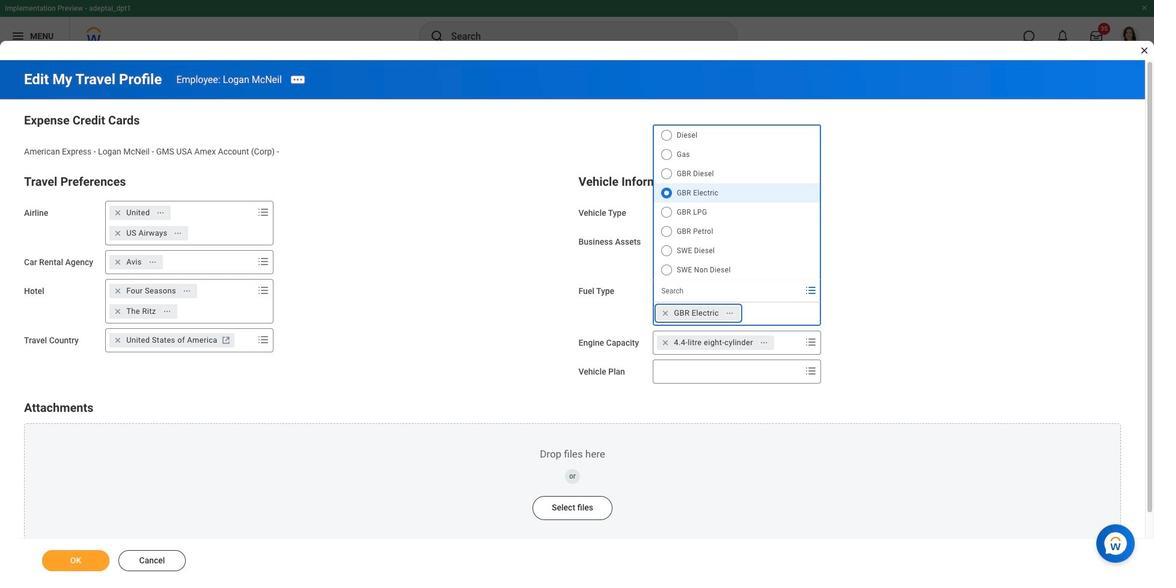 Task type: vqa. For each thing, say whether or not it's contained in the screenshot.
profile logan mcneil element
yes



Task type: locate. For each thing, give the bounding box(es) containing it.
banner
[[0, 0, 1155, 55]]

four seasons element
[[126, 286, 176, 296]]

related actions image right us airways element on the left of the page
[[174, 229, 183, 237]]

prompts image for avis, press delete to clear value. option
[[256, 254, 271, 269]]

x small image inside ipad 2 64gb, press delete to clear value. option
[[660, 256, 672, 268]]

x small image left 'gbr electric' element
[[660, 307, 672, 319]]

related actions image for four seasons 'element'
[[183, 287, 191, 295]]

prompts image
[[256, 205, 271, 219], [804, 205, 819, 219], [804, 234, 819, 248], [256, 283, 271, 298], [804, 283, 819, 298], [256, 333, 271, 347]]

search field down items selected for business assets list box
[[654, 280, 820, 302]]

items selected for hotel list box
[[106, 281, 255, 321]]

x small image inside "gbr electric, press delete to clear value." option
[[660, 307, 672, 319]]

gbr electric, press delete to clear value. option
[[658, 306, 741, 320]]

us airways element
[[126, 228, 168, 239]]

group
[[24, 111, 1122, 157], [24, 172, 567, 352], [579, 172, 1122, 384]]

related actions image for us airways element on the left of the page
[[174, 229, 183, 237]]

related actions image right four seasons 'element'
[[183, 287, 191, 295]]

x small image left the ritz "element"
[[112, 305, 124, 317]]

avis, press delete to clear value. option
[[110, 255, 163, 269]]

related actions image inside "gbr electric, press delete to clear value." option
[[726, 309, 735, 317]]

related actions image right 'avis' element
[[148, 258, 157, 266]]

related actions image right the 4.4-litre eight-cylinder element
[[760, 338, 769, 347]]

4.4-litre eight-cylinder, press delete to clear value. option
[[658, 336, 775, 350]]

related actions image up 4.4-litre eight-cylinder, press delete to clear value. option
[[726, 309, 735, 317]]

related actions image inside the ritz, press delete to clear value. option
[[163, 307, 171, 316]]

x small image down the ritz, press delete to clear value. option
[[112, 334, 124, 346]]

x small image inside united, press delete to clear value. option
[[112, 207, 124, 219]]

items selected for business assets list box
[[654, 232, 803, 272]]

blackberry, press delete to clear value. option
[[658, 234, 718, 249]]

4.4-litre eight-cylinder element
[[675, 337, 754, 348]]

x small image down "gbr electric, press delete to clear value." option at the right bottom of page
[[660, 337, 672, 349]]

united element
[[126, 207, 150, 218]]

1 vertical spatial prompts image
[[804, 335, 819, 349]]

related actions image inside avis, press delete to clear value. option
[[148, 258, 157, 266]]

x small image up the ritz, press delete to clear value. option
[[112, 285, 124, 297]]

dialog
[[0, 0, 1155, 582]]

x small image
[[660, 207, 672, 219], [112, 227, 124, 239], [660, 236, 672, 248], [112, 256, 124, 268], [112, 334, 124, 346], [660, 337, 672, 349]]

x small image left us airways element on the left of the page
[[112, 227, 124, 239]]

the ritz, press delete to clear value. option
[[110, 304, 177, 319]]

related actions image for the 4.4-litre eight-cylinder element
[[760, 338, 769, 347]]

x small image for united element
[[112, 207, 124, 219]]

1 vertical spatial related actions image
[[174, 229, 183, 237]]

x small image left the company element
[[660, 207, 672, 219]]

related actions image down four seasons, press delete to clear value. option at the left of page
[[163, 307, 171, 316]]

0 vertical spatial search field
[[654, 280, 820, 302]]

x small image for 'gbr electric' element
[[660, 307, 672, 319]]

x small image inside four seasons, press delete to clear value. option
[[112, 285, 124, 297]]

0 vertical spatial prompts image
[[256, 254, 271, 269]]

x small image for the 4.4-litre eight-cylinder element
[[660, 337, 672, 349]]

x small image down "blackberry, press delete to clear value." option on the top right of page
[[660, 256, 672, 268]]

x small image inside the ritz, press delete to clear value. option
[[112, 305, 124, 317]]

Search field
[[654, 280, 820, 302], [654, 361, 802, 382]]

main content
[[0, 60, 1155, 582]]

x small image left blackberry element on the top right
[[660, 236, 672, 248]]

related actions image
[[716, 208, 724, 217], [148, 258, 157, 266], [163, 307, 171, 316], [726, 309, 735, 317], [760, 338, 769, 347]]

x small image for blackberry element on the top right
[[660, 236, 672, 248]]

2 vertical spatial related actions image
[[183, 287, 191, 295]]

blackberry element
[[675, 236, 713, 247]]

x small image inside "blackberry, press delete to clear value." option
[[660, 236, 672, 248]]

search field down 4.4-litre eight-cylinder, press delete to clear value. option
[[654, 361, 802, 382]]

related actions image inside 4.4-litre eight-cylinder, press delete to clear value. option
[[760, 338, 769, 347]]

related actions image for united element
[[157, 208, 165, 217]]

related actions image inside us airways, press delete to clear value. option
[[174, 229, 183, 237]]

four seasons, press delete to clear value. option
[[110, 284, 197, 298]]

related actions image right the company element
[[716, 208, 724, 217]]

x small image for the ritz "element"
[[112, 305, 124, 317]]

related actions image for 'avis' element
[[148, 258, 157, 266]]

0 vertical spatial related actions image
[[157, 208, 165, 217]]

related actions image inside company, press delete to clear value. "option"
[[716, 208, 724, 217]]

related actions image for the ritz "element"
[[163, 307, 171, 316]]

prompts image
[[256, 254, 271, 269], [804, 335, 819, 349], [804, 364, 819, 378]]

1 vertical spatial search field
[[654, 361, 802, 382]]

x small image
[[112, 207, 124, 219], [660, 256, 672, 268], [112, 285, 124, 297], [112, 305, 124, 317], [660, 307, 672, 319]]

united states of america, press delete to clear value, ctrl + enter opens in new window. option
[[110, 333, 234, 348]]

related actions image
[[157, 208, 165, 217], [174, 229, 183, 237], [183, 287, 191, 295]]

x small image left united element
[[112, 207, 124, 219]]

related actions image right united element
[[157, 208, 165, 217]]

close edit my travel profile image
[[1141, 46, 1150, 55]]

1 search field from the top
[[654, 280, 820, 302]]

american express - logan mcneil - gms usa amex account (corp) - element
[[24, 144, 279, 156]]

x small image left 'avis' element
[[112, 256, 124, 268]]

x small image inside us airways, press delete to clear value. option
[[112, 227, 124, 239]]



Task type: describe. For each thing, give the bounding box(es) containing it.
inbox large image
[[1091, 30, 1103, 42]]

search image
[[430, 29, 444, 43]]

united, press delete to clear value. option
[[110, 206, 171, 220]]

ipad 2 64gb element
[[675, 257, 719, 268]]

x small image for four seasons 'element'
[[112, 285, 124, 297]]

notifications large image
[[1058, 30, 1070, 42]]

company element
[[675, 207, 709, 218]]

employee: logan mcneil element
[[176, 74, 282, 85]]

x small image for ipad 2 64gb element
[[660, 256, 672, 268]]

x small image for 'avis' element
[[112, 256, 124, 268]]

us airways, press delete to clear value. option
[[110, 226, 189, 240]]

workday assistant region
[[1097, 520, 1141, 563]]

company, press delete to clear value. option
[[658, 206, 730, 220]]

x small image for the united states of america element
[[112, 334, 124, 346]]

related actions image for the company element
[[716, 208, 724, 217]]

avis element
[[126, 257, 142, 268]]

related actions image for 'gbr electric' element
[[726, 309, 735, 317]]

the ritz element
[[126, 306, 156, 317]]

2 search field from the top
[[654, 361, 802, 382]]

prompts image for 4.4-litre eight-cylinder, press delete to clear value. option
[[804, 335, 819, 349]]

x small image for the company element
[[660, 207, 672, 219]]

close environment banner image
[[1142, 4, 1149, 11]]

2 vertical spatial prompts image
[[804, 364, 819, 378]]

ext link image
[[220, 334, 232, 346]]

gbr electric element
[[675, 308, 720, 319]]

ipad 2 64gb, press delete to clear value. option
[[658, 255, 724, 269]]

profile logan mcneil element
[[1114, 23, 1148, 49]]

attachments region
[[24, 398, 1122, 545]]

united states of america element
[[126, 335, 218, 346]]

x small image for us airways element on the left of the page
[[112, 227, 124, 239]]

items selected for airline list box
[[106, 203, 255, 243]]



